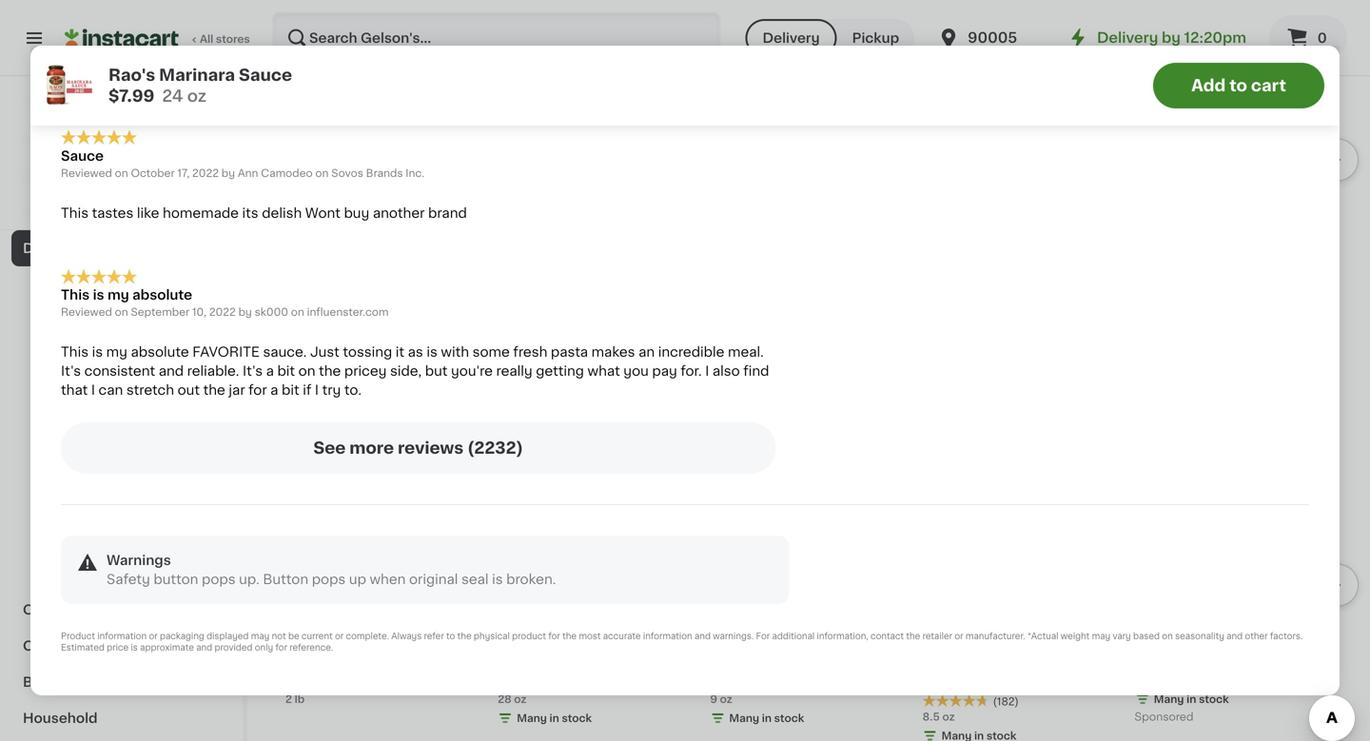 Task type: locate. For each thing, give the bounding box(es) containing it.
product group containing 3
[[1135, 424, 1332, 728]]

oz right 28
[[514, 695, 527, 705]]

may left the vary
[[1092, 633, 1111, 641]]

2022 right the 17,
[[192, 168, 219, 178]]

i
[[61, 48, 65, 61], [295, 48, 299, 61], [374, 48, 378, 61], [706, 365, 709, 378], [91, 384, 95, 397], [315, 384, 319, 397]]

2 3 from the left
[[1146, 632, 1159, 652]]

0 button
[[1270, 15, 1348, 61]]

0 vertical spatial absolute
[[132, 289, 192, 302]]

1 vertical spatial item carousel region
[[286, 417, 1359, 741]]

like
[[137, 206, 159, 220]]

soups
[[143, 640, 187, 653]]

24
[[162, 88, 183, 104]]

household
[[23, 712, 98, 725]]

really
[[496, 365, 533, 378]]

3 this from the top
[[61, 346, 89, 359]]

0 vertical spatial reviewed
[[61, 168, 112, 178]]

1 horizontal spatial in
[[762, 714, 772, 724]]

90005 button
[[938, 11, 1052, 65]]

2 horizontal spatial many
[[1154, 695, 1184, 705]]

product group containing 11
[[286, 424, 483, 707]]

0 horizontal spatial many
[[517, 714, 547, 724]]

1 item carousel region from the top
[[286, 0, 1359, 341]]

0 vertical spatial tastes
[[143, 67, 184, 80]]

$ for $ 3 29
[[1139, 633, 1146, 643]]

0 horizontal spatial many in stock
[[517, 714, 592, 724]]

1 vertical spatial by
[[222, 168, 235, 178]]

dry right "more"
[[72, 567, 96, 581]]

i right rao,
[[374, 48, 378, 61]]

2 vertical spatial this
[[61, 346, 89, 359]]

once
[[256, 48, 292, 61]]

is right price
[[131, 644, 138, 653]]

my up pasta link
[[107, 289, 129, 302]]

this
[[61, 206, 89, 220], [61, 289, 90, 302], [61, 346, 89, 359]]

on left sovos
[[315, 168, 329, 178]]

0 vertical spatial gelson's
[[92, 142, 151, 155]]

this inside this is my absolute favorite sauce. just tossing it as is with some fresh pasta makes an incredible meal. it's consistent and reliable. it's a bit on the pricey side, but you're really getting what you pay for. i also find that i can stretch out the jar for a bit if i try to.
[[61, 346, 89, 359]]

pops
[[202, 573, 236, 587], [312, 573, 346, 587]]

1 vertical spatial sauce.
[[263, 346, 307, 359]]

0 vertical spatial sauce.
[[208, 48, 252, 61]]

★★★★★
[[61, 130, 137, 145], [61, 130, 137, 145], [61, 269, 137, 284], [61, 269, 137, 284], [923, 694, 989, 708], [923, 694, 989, 708]]

1 horizontal spatial 3
[[1146, 632, 1159, 652]]

3
[[934, 632, 947, 652], [1146, 632, 1159, 652]]

$ inside $ 7 99
[[289, 214, 296, 224]]

this up dry goods & pasta
[[61, 206, 89, 220]]

2022
[[192, 168, 219, 178], [209, 307, 236, 318]]

many down 9 oz
[[729, 714, 760, 724]]

canned for canned tomato
[[34, 423, 87, 436]]

by left ann
[[222, 168, 235, 178]]

0 horizontal spatial information
[[97, 633, 147, 641]]

on right sk000
[[291, 307, 304, 318]]

$ inside $ 11 99
[[289, 633, 296, 643]]

this for this tastes like homemade  its delish   wont buy another  brand
[[61, 206, 89, 220]]

or right current
[[335, 633, 344, 641]]

getting
[[536, 365, 584, 378]]

1 horizontal spatial rices
[[286, 373, 344, 393]]

you're
[[451, 365, 493, 378]]

reviews
[[398, 440, 464, 457]]

1 vertical spatial sauce
[[61, 149, 104, 163]]

2 horizontal spatial many in stock
[[1154, 695, 1229, 705]]

90005
[[968, 31, 1018, 45]]

to inside 'button'
[[1230, 78, 1248, 94]]

1 reviewed from the top
[[61, 168, 112, 178]]

1 may from the left
[[251, 633, 270, 641]]

product group
[[286, 6, 483, 310], [498, 6, 695, 308], [710, 6, 908, 308], [923, 6, 1120, 310], [1135, 6, 1332, 310], [286, 424, 483, 707], [1135, 424, 1332, 728]]

rices & grains down tossing
[[286, 373, 440, 393]]

$ left the product
[[502, 633, 509, 643]]

pasta down liquor link
[[114, 242, 153, 255]]

reviewed up the meals
[[61, 307, 112, 318]]

goods for soups
[[80, 640, 126, 653]]

may
[[251, 633, 270, 641], [1092, 633, 1111, 641]]

it
[[562, 48, 572, 61]]

delivery inside the delivery button
[[763, 31, 820, 45]]

0 vertical spatial canned
[[34, 423, 87, 436]]

rices & grains link down tossing
[[286, 371, 440, 394]]

1 this from the top
[[61, 206, 89, 220]]

1 horizontal spatial rices & grains
[[286, 373, 440, 393]]

$ for $ 7 99
[[289, 214, 296, 224]]

1 vertical spatial pasta
[[34, 314, 71, 327]]

approximate
[[140, 644, 194, 653]]

stock for 4
[[774, 714, 805, 724]]

2 item carousel region from the top
[[286, 417, 1359, 741]]

for inside this is my absolute favorite sauce. just tossing it as is with some fresh pasta makes an incredible meal. it's consistent and reliable. it's a bit on the pricey side, but you're really getting what you pay for. i also find that i can stretch out the jar for a bit if i try to.
[[249, 384, 267, 397]]

to right refer
[[446, 633, 455, 641]]

that
[[61, 384, 88, 397]]

0 horizontal spatial in
[[550, 714, 559, 724]]

sauce down once
[[239, 67, 292, 83]]

never
[[381, 48, 419, 61]]

reviewed inside sauce reviewed on october 17, 2022 by ann camodeo on sovos brands inc.
[[61, 168, 112, 178]]

many in stock for 5
[[517, 714, 592, 724]]

this up that
[[61, 346, 89, 359]]

this inside this is my absolute reviewed on september 10, 2022 by sk000 on influenster.com
[[61, 289, 90, 302]]

to inside product information or packaging displayed may not be current or complete. always refer to the physical product for the most accurate information and warnings. for additional information, contact the retailer or manufacturer. *actual weight may vary based on seasonality and other factors. estimated price is approximate and provided only for reference.
[[446, 633, 455, 641]]

rices
[[34, 278, 72, 291], [286, 373, 344, 393]]

to.
[[344, 384, 362, 397]]

is right it
[[575, 48, 586, 61]]

1 horizontal spatial dry
[[72, 567, 96, 581]]

1 vertical spatial tastes
[[92, 206, 134, 220]]

oz right 9
[[720, 695, 733, 705]]

$10.99
[[332, 219, 377, 232]]

up.
[[239, 573, 260, 587]]

$ left wont
[[289, 214, 296, 224]]

prepared
[[23, 61, 86, 74]]

many for 4
[[729, 714, 760, 724]]

$ inside $ 4 79
[[714, 633, 721, 643]]

2 it's from the left
[[243, 365, 263, 378]]

2 reviewed from the top
[[61, 307, 112, 318]]

dry down liquor on the left top of the page
[[23, 242, 48, 255]]

many down the 28 oz
[[517, 714, 547, 724]]

rices & grains down dry goods & pasta
[[34, 278, 132, 291]]

absolute up september
[[132, 289, 192, 302]]

2 vertical spatial goods
[[80, 640, 126, 653]]

& right price
[[129, 640, 140, 653]]

1 horizontal spatial by
[[238, 307, 252, 318]]

2 information from the left
[[643, 633, 693, 641]]

99 inside $ 5 99
[[524, 633, 539, 643]]

so
[[187, 67, 204, 80]]

pasta
[[114, 242, 153, 255], [34, 314, 71, 327], [34, 459, 71, 472]]

3 left 49
[[934, 632, 947, 652]]

is inside this is my absolute reviewed on september 10, 2022 by sk000 on influenster.com
[[93, 289, 104, 302]]

be
[[288, 633, 299, 641]]

my inside this is my absolute reviewed on september 10, 2022 by sk000 on influenster.com
[[107, 289, 129, 302]]

0 horizontal spatial it's
[[61, 365, 81, 378]]

1 vertical spatial canned
[[23, 640, 77, 653]]

this for this is my absolute favorite sauce. just tossing it as is with some fresh pasta makes an incredible meal. it's consistent and reliable. it's a bit on the pricey side, but you're really getting what you pay for. i also find that i can stretch out the jar for a bit if i try to.
[[61, 346, 89, 359]]

grains down it
[[371, 373, 440, 393]]

& down safety
[[111, 603, 122, 617]]

1 vertical spatial grains
[[371, 373, 440, 393]]

meals
[[80, 350, 120, 364]]

a left the if
[[270, 384, 278, 397]]

(2232)
[[467, 440, 523, 457]]

absolute inside this is my absolute reviewed on september 10, 2022 by sk000 on influenster.com
[[132, 289, 192, 302]]

0 horizontal spatial grains
[[89, 278, 132, 291]]

8.5
[[923, 712, 940, 723]]

sauce inside rao's marinara sauce $7.99 24 oz
[[239, 67, 292, 83]]

delivery for delivery by 12:20pm
[[1097, 31, 1159, 45]]

add gelson's rewards to save
[[35, 202, 197, 213]]

2 horizontal spatial in
[[1187, 695, 1197, 705]]

gelson's down the cider
[[59, 202, 106, 213]]

99 for 11
[[316, 633, 330, 643]]

1 vertical spatial absolute
[[131, 346, 189, 359]]

1 use from the left
[[68, 48, 92, 61]]

information right accurate
[[643, 633, 693, 641]]

this down dry goods & pasta
[[61, 289, 90, 302]]

1 vertical spatial 2022
[[209, 307, 236, 318]]

reviewed inside this is my absolute reviewed on september 10, 2022 by sk000 on influenster.com
[[61, 307, 112, 318]]

on
[[115, 168, 128, 178], [315, 168, 329, 178], [115, 307, 128, 318], [291, 307, 304, 318], [299, 365, 316, 378], [1162, 633, 1173, 641]]

condiments & sauces link
[[11, 592, 231, 628]]

2022 right 10,
[[209, 307, 236, 318]]

on up the if
[[299, 365, 316, 378]]

canned tomato
[[34, 423, 140, 436]]

0 vertical spatial rices
[[34, 278, 72, 291]]

0 vertical spatial by
[[1162, 31, 1181, 45]]

1 horizontal spatial many
[[729, 714, 760, 724]]

to left "cart"
[[1230, 78, 1248, 94]]

1 horizontal spatial grains
[[371, 373, 440, 393]]

99 right 7
[[310, 214, 325, 224]]

None search field
[[272, 11, 721, 65]]

1 vertical spatial a
[[270, 384, 278, 397]]

2 vertical spatial pasta
[[34, 459, 71, 472]]

gelson's up everyday store prices link
[[92, 142, 151, 155]]

in for 4
[[762, 714, 772, 724]]

1 vertical spatial dry
[[72, 567, 96, 581]]

item carousel region containing 11
[[286, 417, 1359, 741]]

1 horizontal spatial many in stock
[[729, 714, 805, 724]]

canned down noodles
[[34, 423, 87, 436]]

2 horizontal spatial or
[[955, 633, 964, 641]]

oz inside rao's marinara sauce $7.99 24 oz
[[187, 88, 207, 104]]

up
[[349, 573, 366, 587]]

or right retailer
[[955, 633, 964, 641]]

by inside 'delivery by 12:20pm' link
[[1162, 31, 1181, 45]]

use up recipes
[[68, 48, 92, 61]]

cider
[[73, 169, 110, 183]]

my inside this is my absolute favorite sauce. just tossing it as is with some fresh pasta makes an incredible meal. it's consistent and reliable. it's a bit on the pricey side, but you're really getting what you pay for. i also find that i can stretch out the jar for a bit if i try to.
[[106, 346, 127, 359]]

and down "make"
[[114, 67, 139, 80]]

i right the if
[[315, 384, 319, 397]]

*actual
[[1028, 633, 1059, 641]]

1 horizontal spatial use
[[642, 48, 666, 61]]

0 horizontal spatial use
[[68, 48, 92, 61]]

$ 5 99
[[502, 632, 539, 652]]

delivery inside 'delivery by 12:20pm' link
[[1097, 31, 1159, 45]]

oz for 28 oz
[[514, 695, 527, 705]]

0 vertical spatial item carousel region
[[286, 0, 1359, 341]]

may up only
[[251, 633, 270, 641]]

0 horizontal spatial dry
[[23, 242, 48, 255]]

1 vertical spatial rices & grains
[[286, 373, 440, 393]]

or
[[149, 633, 158, 641], [335, 633, 344, 641], [955, 633, 964, 641]]

0 horizontal spatial sauce
[[61, 149, 104, 163]]

information up price
[[97, 633, 147, 641]]

tastes left like
[[92, 206, 134, 220]]

1 horizontal spatial pops
[[312, 573, 346, 587]]

sk000
[[255, 307, 288, 318]]

for left multiple
[[670, 48, 688, 61]]

0 horizontal spatial by
[[222, 168, 235, 178]]

hard beverages
[[23, 133, 132, 147]]

pops left up.
[[202, 573, 236, 587]]

for.
[[681, 365, 702, 378]]

$ right not
[[289, 633, 296, 643]]

oz down marinara
[[187, 88, 207, 104]]

1 vertical spatial reviewed
[[61, 307, 112, 318]]

use
[[68, 48, 92, 61], [642, 48, 666, 61]]

breakfast link
[[11, 664, 231, 701]]

the left retailer
[[906, 633, 921, 641]]

tastes inside i use to make my owe sauce. once i tried rao, i never made my own again. it is easy to use for multiple recipes and tastes so good every time.
[[143, 67, 184, 80]]

contact
[[871, 633, 904, 641]]

beer & cider link
[[11, 158, 231, 194]]

0 horizontal spatial 3
[[934, 632, 947, 652]]

stock down additional
[[774, 714, 805, 724]]

99 up "reference."
[[316, 633, 330, 643]]

1 horizontal spatial may
[[1092, 633, 1111, 641]]

sauce inside sauce reviewed on october 17, 2022 by ann camodeo on sovos brands inc.
[[61, 149, 104, 163]]

goods for pasta
[[51, 242, 97, 255]]

2 vertical spatial by
[[238, 307, 252, 318]]

1 horizontal spatial sauce.
[[263, 346, 307, 359]]

delivery
[[1097, 31, 1159, 45], [763, 31, 820, 45]]

absolute for favorite
[[131, 346, 189, 359]]

0 vertical spatial sauce
[[239, 67, 292, 83]]

0 vertical spatial rices & grains link
[[11, 266, 231, 303]]

all
[[200, 34, 213, 44]]

$7.99
[[109, 88, 155, 104]]

for right the product
[[549, 633, 560, 641]]

1 horizontal spatial information
[[643, 633, 693, 641]]

$ 4 79
[[714, 632, 751, 652]]

reference.
[[290, 644, 333, 653]]

& right beer
[[58, 169, 70, 183]]

1 horizontal spatial delivery
[[1097, 31, 1159, 45]]

rices & grains link up september
[[11, 266, 231, 303]]

$ for $ 3 49
[[927, 633, 934, 643]]

stock down seasonality
[[1199, 695, 1229, 705]]

0 horizontal spatial stock
[[562, 714, 592, 724]]

99 inside $ 7 99
[[310, 214, 325, 224]]

1 vertical spatial goods
[[100, 567, 145, 581]]

original
[[409, 573, 458, 587]]

0
[[1318, 31, 1327, 45]]

rices down "just"
[[286, 373, 344, 393]]

many in stock for 3
[[1154, 695, 1229, 705]]

$ left 79
[[714, 633, 721, 643]]

99 right 5
[[524, 633, 539, 643]]

on inside product information or packaging displayed may not be current or complete. always refer to the physical product for the most accurate information and warnings. for additional information, contact the retailer or manufacturer. *actual weight may vary based on seasonality and other factors. estimated price is approximate and provided only for reference.
[[1162, 633, 1173, 641]]

consistent
[[84, 365, 155, 378]]

1 vertical spatial this
[[61, 289, 90, 302]]

pasta for pasta
[[34, 314, 71, 327]]

0 vertical spatial 2022
[[192, 168, 219, 178]]

1 vertical spatial rices
[[286, 373, 344, 393]]

absolute inside this is my absolute favorite sauce. just tossing it as is with some fresh pasta makes an incredible meal. it's consistent and reliable. it's a bit on the pricey side, but you're really getting what you pay for. i also find that i can stretch out the jar for a bit if i try to.
[[131, 346, 189, 359]]

my up consistent
[[106, 346, 127, 359]]

some
[[473, 346, 510, 359]]

multiple
[[692, 48, 746, 61]]

wont
[[305, 206, 341, 220]]

2022 inside this is my absolute reviewed on september 10, 2022 by sk000 on influenster.com
[[209, 307, 236, 318]]

pops left up
[[312, 573, 346, 587]]

1 horizontal spatial or
[[335, 633, 344, 641]]

pizza
[[89, 459, 123, 472]]

stock down most
[[562, 714, 592, 724]]

noodles link
[[11, 375, 231, 411]]

0 horizontal spatial may
[[251, 633, 270, 641]]

grains up pasta link
[[89, 278, 132, 291]]

3 or from the left
[[955, 633, 964, 641]]

sides
[[138, 350, 175, 364]]

button
[[154, 573, 198, 587]]

$7.99 original price: $10.99 element
[[286, 211, 483, 235]]

1 horizontal spatial sauce
[[239, 67, 292, 83]]

seeds link
[[11, 520, 231, 556]]

0 horizontal spatial or
[[149, 633, 158, 641]]

and left other at right bottom
[[1227, 633, 1243, 641]]

pasta up beans
[[34, 459, 71, 472]]

1 horizontal spatial stock
[[774, 714, 805, 724]]

0 horizontal spatial sauce.
[[208, 48, 252, 61]]

rices down dry goods & pasta
[[34, 278, 72, 291]]

absolute up 'stretch'
[[131, 346, 189, 359]]

stock
[[1199, 695, 1229, 705], [774, 714, 805, 724], [562, 714, 592, 724]]

store
[[110, 164, 138, 175]]

by left sk000
[[238, 307, 252, 318]]

bit down sk000
[[277, 365, 295, 378]]

many up sponsored badge image
[[1154, 695, 1184, 705]]

lb
[[295, 695, 305, 705]]

dry
[[23, 242, 48, 255], [72, 567, 96, 581]]

1 horizontal spatial it's
[[243, 365, 263, 378]]

pasta up boxed
[[34, 314, 71, 327]]

most
[[579, 633, 601, 641]]

tastes up 24
[[143, 67, 184, 80]]

just
[[310, 346, 340, 359]]

2 horizontal spatial stock
[[1199, 695, 1229, 705]]

0 horizontal spatial tastes
[[92, 206, 134, 220]]

for inside i use to make my owe sauce. once i tried rao, i never made my own again. it is easy to use for multiple recipes and tastes so good every time.
[[670, 48, 688, 61]]

out
[[178, 384, 200, 397]]

by left 12:20pm
[[1162, 31, 1181, 45]]

3 for $ 3 49
[[934, 632, 947, 652]]

1 horizontal spatial rices & grains link
[[286, 371, 440, 394]]

boxed meals & sides
[[34, 350, 175, 364]]

1 horizontal spatial tastes
[[143, 67, 184, 80]]

many in stock down the 28 oz
[[517, 714, 592, 724]]

0 horizontal spatial delivery
[[763, 31, 820, 45]]

bit
[[277, 365, 295, 378], [282, 384, 299, 397]]

99 inside $ 11 99
[[316, 633, 330, 643]]

$ inside '$ 3 49'
[[927, 633, 934, 643]]

0 horizontal spatial pops
[[202, 573, 236, 587]]

1 vertical spatial sauces
[[125, 603, 176, 617]]

many in stock down 9 oz
[[729, 714, 805, 724]]

and down the packaging
[[196, 644, 212, 653]]

gelson's logo image
[[103, 99, 139, 135]]

0 vertical spatial goods
[[51, 242, 97, 255]]

2022 inside sauce reviewed on october 17, 2022 by ann camodeo on sovos brands inc.
[[192, 168, 219, 178]]

instacart logo image
[[65, 27, 179, 49]]

sauce. inside this is my absolute favorite sauce. just tossing it as is with some fresh pasta makes an incredible meal. it's consistent and reliable. it's a bit on the pricey side, but you're really getting what you pay for. i also find that i can stretch out the jar for a bit if i try to.
[[263, 346, 307, 359]]

sauce up everyday
[[61, 149, 104, 163]]

0 vertical spatial sauces
[[127, 459, 176, 472]]

in for 3
[[1187, 695, 1197, 705]]

1 3 from the left
[[934, 632, 947, 652]]

item carousel region
[[286, 0, 1359, 341], [286, 417, 1359, 741]]

many for 3
[[1154, 695, 1184, 705]]

seasonality
[[1176, 633, 1225, 641]]

or up approximate at bottom
[[149, 633, 158, 641]]

$ for $ 5 99
[[502, 633, 509, 643]]

99 for 5
[[524, 633, 539, 643]]

prepared foods
[[23, 61, 132, 74]]

and down sides
[[159, 365, 184, 378]]

sauces right pizza
[[127, 459, 176, 472]]

jar
[[229, 384, 245, 397]]

$ inside $ 5 99
[[502, 633, 509, 643]]

0 horizontal spatial rices & grains
[[34, 278, 132, 291]]

1 vertical spatial gelson's
[[59, 202, 106, 213]]

a right reliable.
[[266, 365, 274, 378]]

2 this from the top
[[61, 289, 90, 302]]

by
[[1162, 31, 1181, 45], [222, 168, 235, 178], [238, 307, 252, 318]]

another
[[373, 206, 425, 220]]

2 horizontal spatial by
[[1162, 31, 1181, 45]]

canned up breakfast
[[23, 640, 77, 653]]

17,
[[177, 168, 190, 178]]

0 vertical spatial this
[[61, 206, 89, 220]]

$ inside "$ 3 29"
[[1139, 633, 1146, 643]]



Task type: vqa. For each thing, say whether or not it's contained in the screenshot.
6
no



Task type: describe. For each thing, give the bounding box(es) containing it.
9 oz
[[710, 695, 733, 705]]

meal.
[[728, 346, 764, 359]]

many in stock for 4
[[729, 714, 805, 724]]

it
[[396, 346, 405, 359]]

prices
[[141, 164, 174, 175]]

this is my absolute favorite sauce. just tossing it as is with some fresh pasta makes an incredible meal. it's consistent and reliable. it's a bit on the pricey side, but you're really getting what you pay for. i also find that i can stretch out the jar for a bit if i try to.
[[61, 346, 770, 397]]

favorite
[[192, 346, 260, 359]]

in for 5
[[550, 714, 559, 724]]

physical
[[474, 633, 510, 641]]

as
[[408, 346, 423, 359]]

inc.
[[406, 168, 425, 178]]

but
[[425, 365, 448, 378]]

on right the cider
[[115, 168, 128, 178]]

product group containing 7
[[286, 6, 483, 310]]

canned goods & soups link
[[11, 628, 231, 664]]

5
[[509, 632, 522, 652]]

28 oz
[[498, 695, 527, 705]]

$ for $ 4 79
[[714, 633, 721, 643]]

more
[[34, 567, 69, 581]]

by inside this is my absolute reviewed on september 10, 2022 by sk000 on influenster.com
[[238, 307, 252, 318]]

breakfast
[[23, 676, 89, 689]]

on inside this is my absolute favorite sauce. just tossing it as is with some fresh pasta makes an incredible meal. it's consistent and reliable. it's a bit on the pricey side, but you're really getting what you pay for. i also find that i can stretch out the jar for a bit if i try to.
[[299, 365, 316, 378]]

and inside this is my absolute favorite sauce. just tossing it as is with some fresh pasta makes an incredible meal. it's consistent and reliable. it's a bit on the pricey side, but you're really getting what you pay for. i also find that i can stretch out the jar for a bit if i try to.
[[159, 365, 184, 378]]

see more reviews (2232)
[[313, 440, 523, 457]]

item carousel region containing 7
[[286, 0, 1359, 341]]

gelson's link
[[92, 99, 151, 158]]

0 vertical spatial rices & grains
[[34, 278, 132, 291]]

2 may from the left
[[1092, 633, 1111, 641]]

try
[[322, 384, 341, 397]]

i up recipes
[[61, 48, 65, 61]]

& up consistent
[[124, 350, 134, 364]]

1 vertical spatial rices & grains link
[[286, 371, 440, 394]]

can
[[99, 384, 123, 397]]

recipes
[[61, 67, 111, 80]]

liquor link
[[11, 194, 231, 230]]

made
[[422, 48, 460, 61]]

all stores link
[[65, 11, 251, 65]]

0 vertical spatial grains
[[89, 278, 132, 291]]

delivery button
[[746, 19, 837, 57]]

many for 5
[[517, 714, 547, 724]]

& down liquor link
[[100, 242, 111, 255]]

delivery for delivery
[[763, 31, 820, 45]]

1 information from the left
[[97, 633, 147, 641]]

the left most
[[563, 633, 577, 641]]

9
[[710, 695, 718, 705]]

& left pizza
[[75, 459, 86, 472]]

if
[[303, 384, 312, 397]]

canned for canned goods & soups
[[23, 640, 77, 653]]

beer & cider
[[23, 169, 110, 183]]

10,
[[192, 307, 207, 318]]

weight
[[1061, 633, 1090, 641]]

0 horizontal spatial rices & grains link
[[11, 266, 231, 303]]

sponsored badge image
[[1135, 713, 1193, 724]]

rao's
[[109, 67, 155, 83]]

safety
[[107, 573, 150, 587]]

0 vertical spatial a
[[266, 365, 274, 378]]

on left september
[[115, 307, 128, 318]]

to right the easy
[[625, 48, 639, 61]]

by inside sauce reviewed on october 17, 2022 by ann camodeo on sovos brands inc.
[[222, 168, 235, 178]]

fresh
[[513, 346, 548, 359]]

& right the try
[[349, 373, 366, 393]]

beer
[[23, 169, 55, 183]]

owe
[[177, 48, 205, 61]]

i up time.
[[295, 48, 299, 61]]

seal
[[462, 573, 489, 587]]

oz for 8.5 oz
[[943, 712, 955, 723]]

my left 'owe'
[[153, 48, 174, 61]]

2
[[286, 695, 292, 705]]

service type group
[[746, 19, 915, 57]]

oz for 9 oz
[[720, 695, 733, 705]]

pasta for pasta & pizza sauces
[[34, 459, 71, 472]]

to left save
[[158, 202, 169, 213]]

and left 4
[[695, 633, 711, 641]]

1 or from the left
[[149, 633, 158, 641]]

see
[[313, 440, 346, 457]]

the left physical
[[457, 633, 472, 641]]

retailer
[[923, 633, 953, 641]]

other
[[1245, 633, 1268, 641]]

dry goods & pasta link
[[11, 230, 231, 266]]

beans link
[[11, 484, 231, 520]]

3 for $ 3 29
[[1146, 632, 1159, 652]]

its
[[242, 206, 259, 220]]

this for this is my absolute reviewed on september 10, 2022 by sk000 on influenster.com
[[61, 289, 90, 302]]

is inside warnings safety button pops up. button pops up when original seal is broken.
[[492, 573, 503, 587]]

79
[[737, 633, 751, 643]]

99 for 7
[[310, 214, 325, 224]]

1 pops from the left
[[202, 573, 236, 587]]

0 vertical spatial bit
[[277, 365, 295, 378]]

the down reliable.
[[203, 384, 225, 397]]

to up recipes
[[96, 48, 110, 61]]

only
[[255, 644, 273, 653]]

add to cart
[[1192, 78, 1287, 94]]

side,
[[390, 365, 422, 378]]

0 vertical spatial dry
[[23, 242, 48, 255]]

rao's marinara sauce $7.99 24 oz
[[109, 67, 292, 104]]

cart
[[1252, 78, 1287, 94]]

0 vertical spatial pasta
[[114, 242, 153, 255]]

also
[[713, 365, 740, 378]]

is up consistent
[[92, 346, 103, 359]]

beverages
[[60, 133, 132, 147]]

2 use from the left
[[642, 48, 666, 61]]

2 or from the left
[[335, 633, 344, 641]]

dry goods & pasta
[[23, 242, 153, 255]]

& down dry goods & pasta
[[75, 278, 86, 291]]

liquor
[[23, 206, 67, 219]]

is inside product information or packaging displayed may not be current or complete. always refer to the physical product for the most accurate information and warnings. for additional information, contact the retailer or manufacturer. *actual weight may vary based on seasonality and other factors. estimated price is approximate and provided only for reference.
[[131, 644, 138, 653]]

1 it's from the left
[[61, 365, 81, 378]]

incredible
[[658, 346, 725, 359]]

i left the can
[[91, 384, 95, 397]]

my left own
[[463, 48, 484, 61]]

save
[[172, 202, 197, 213]]

and inside i use to make my owe sauce. once i tried rao, i never made my own again. it is easy to use for multiple recipes and tastes so good every time.
[[114, 67, 139, 80]]

i right for.
[[706, 365, 709, 378]]

good
[[207, 67, 242, 80]]

stretch
[[126, 384, 174, 397]]

$ for $ 11 99
[[289, 633, 296, 643]]

time.
[[286, 67, 319, 80]]

accurate
[[603, 633, 641, 641]]

product
[[61, 633, 95, 641]]

is inside i use to make my owe sauce. once i tried rao, i never made my own again. it is easy to use for multiple recipes and tastes so good every time.
[[575, 48, 586, 61]]

is right as
[[427, 346, 438, 359]]

vary
[[1113, 633, 1131, 641]]

see more reviews (2232) button
[[61, 423, 776, 474]]

stock for 3
[[1199, 695, 1229, 705]]

12:20pm
[[1185, 31, 1247, 45]]

(182)
[[993, 697, 1019, 707]]

you
[[624, 365, 649, 378]]

0 horizontal spatial rices
[[34, 278, 72, 291]]

delivery by 12:20pm
[[1097, 31, 1247, 45]]

the up the try
[[319, 365, 341, 378]]

boxed meals & sides link
[[11, 339, 231, 375]]

2 pops from the left
[[312, 573, 346, 587]]

for down not
[[276, 644, 287, 653]]

29
[[1161, 633, 1175, 643]]

influenster.com
[[307, 307, 389, 318]]

more dry goods link
[[11, 556, 231, 592]]

sauce. inside i use to make my owe sauce. once i tried rao, i never made my own again. it is easy to use for multiple recipes and tastes so good every time.
[[208, 48, 252, 61]]

condiments & sauces
[[23, 603, 176, 617]]

an
[[639, 346, 655, 359]]

always
[[391, 633, 422, 641]]

1 vertical spatial bit
[[282, 384, 299, 397]]

canned goods & soups
[[23, 640, 187, 653]]

add gelson's rewards to save link
[[35, 200, 208, 215]]

based
[[1134, 633, 1160, 641]]

stores
[[216, 34, 250, 44]]

add inside 'button'
[[1192, 78, 1226, 94]]

not
[[272, 633, 286, 641]]

seeds
[[34, 531, 76, 544]]

additional
[[772, 633, 815, 641]]

absolute for reviewed
[[132, 289, 192, 302]]

foods
[[89, 61, 132, 74]]

provided
[[215, 644, 253, 653]]

stock for 5
[[562, 714, 592, 724]]



